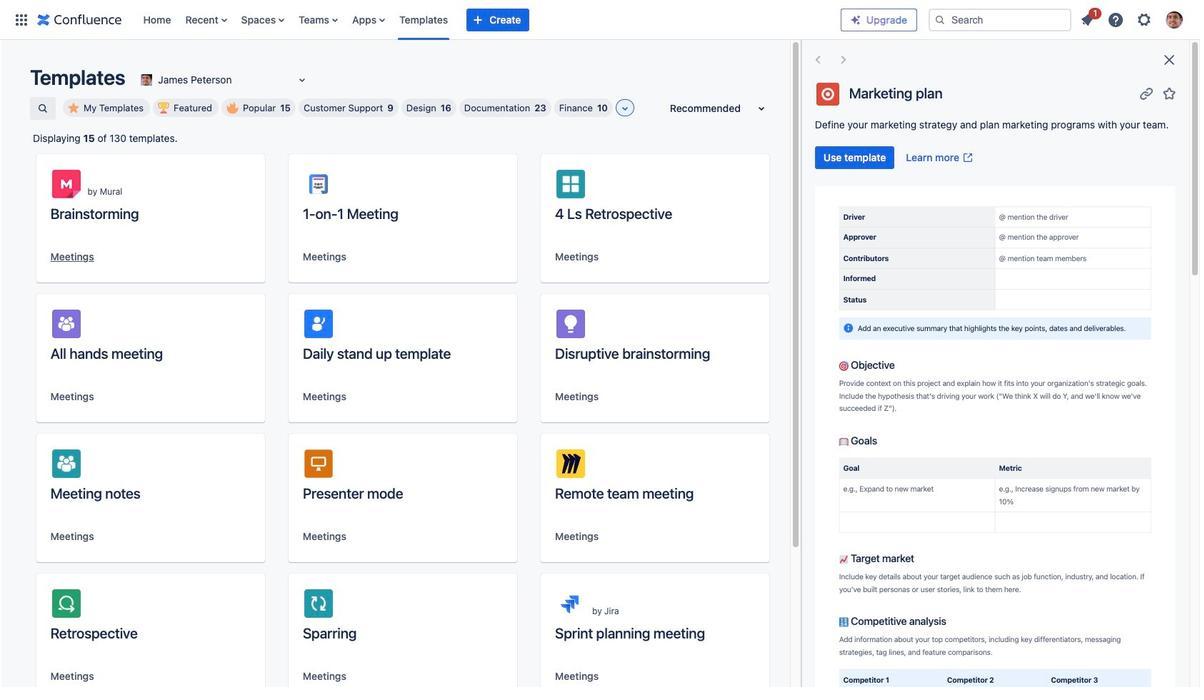 Task type: describe. For each thing, give the bounding box(es) containing it.
premium image
[[850, 14, 862, 25]]

Search field
[[929, 8, 1072, 31]]

next template image
[[835, 51, 852, 69]]

close image
[[1161, 51, 1178, 69]]

previous template image
[[809, 51, 826, 69]]

settings icon image
[[1136, 11, 1153, 28]]

open search bar image
[[37, 103, 49, 114]]

share link image
[[1138, 85, 1155, 102]]



Task type: locate. For each thing, give the bounding box(es) containing it.
1 horizontal spatial list
[[1075, 5, 1192, 33]]

None search field
[[929, 8, 1072, 31]]

appswitcher icon image
[[13, 11, 30, 28]]

list for premium icon
[[1075, 5, 1192, 33]]

open image
[[294, 71, 311, 89]]

notification icon image
[[1079, 11, 1096, 28]]

global element
[[9, 0, 841, 40]]

star marketing plan image
[[1161, 85, 1178, 102]]

search image
[[934, 14, 946, 25]]

list item inside list
[[1075, 5, 1102, 31]]

more categories image
[[616, 100, 634, 117]]

list for appswitcher icon
[[136, 0, 841, 40]]

group
[[815, 146, 979, 169]]

list
[[136, 0, 841, 40], [1075, 5, 1192, 33]]

your profile and preferences image
[[1166, 11, 1183, 28]]

list item
[[1075, 5, 1102, 31]]

None text field
[[138, 73, 141, 87]]

confluence image
[[37, 11, 122, 28], [37, 11, 122, 28]]

0 horizontal spatial list
[[136, 0, 841, 40]]

help icon image
[[1107, 11, 1125, 28]]

banner
[[0, 0, 1200, 40]]



Task type: vqa. For each thing, say whether or not it's contained in the screenshot.
first Task image from the bottom
no



